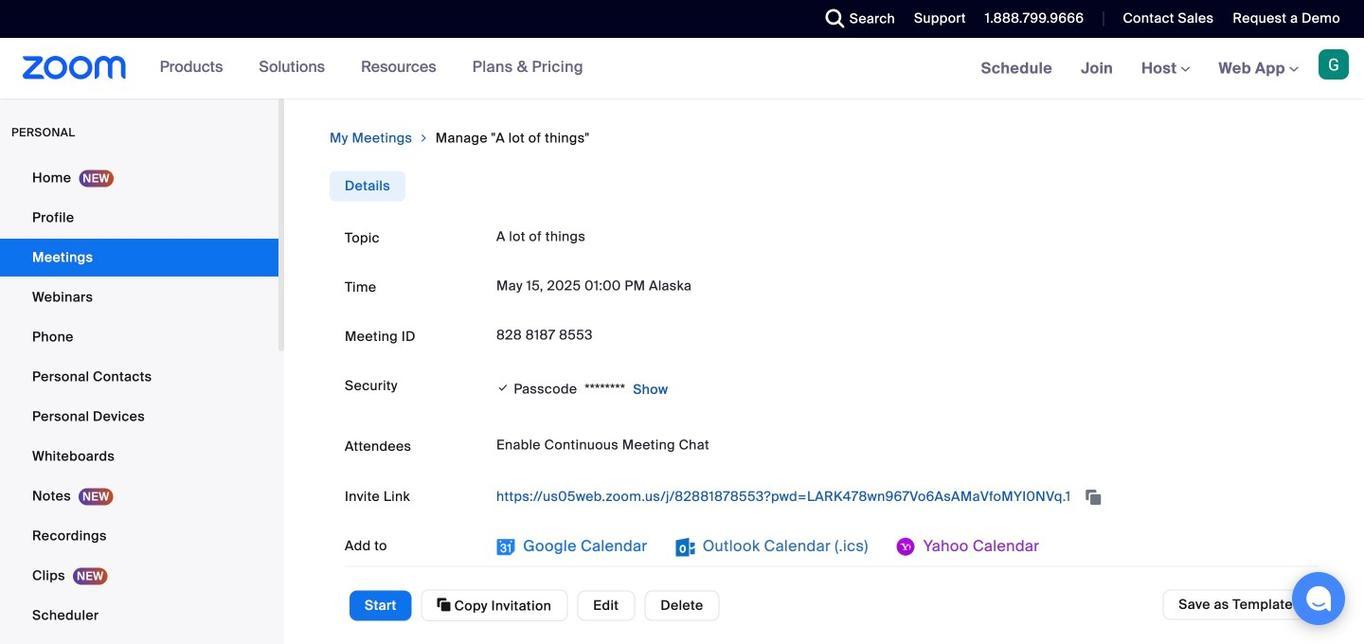 Task type: vqa. For each thing, say whether or not it's contained in the screenshot.
profile picture
yes



Task type: locate. For each thing, give the bounding box(es) containing it.
application
[[497, 482, 1304, 512]]

profile picture image
[[1319, 49, 1349, 80]]

personal menu menu
[[0, 159, 279, 644]]

add to outlook calendar (.ics) image
[[676, 538, 695, 557]]

tab
[[330, 171, 406, 201]]

add to google calendar image
[[497, 538, 515, 557]]

open chat image
[[1306, 586, 1332, 612]]

banner
[[0, 38, 1364, 100]]

add to yahoo calendar image
[[897, 538, 916, 557]]



Task type: describe. For each thing, give the bounding box(es) containing it.
manage my meeting tab control tab list
[[330, 171, 406, 201]]

meetings navigation
[[967, 38, 1364, 100]]

checked image
[[497, 378, 510, 397]]

product information navigation
[[127, 38, 598, 99]]

zoom logo image
[[23, 56, 127, 80]]

right image
[[418, 129, 430, 148]]

copy image
[[437, 596, 451, 614]]

manage a lot of things navigation
[[330, 129, 1319, 148]]



